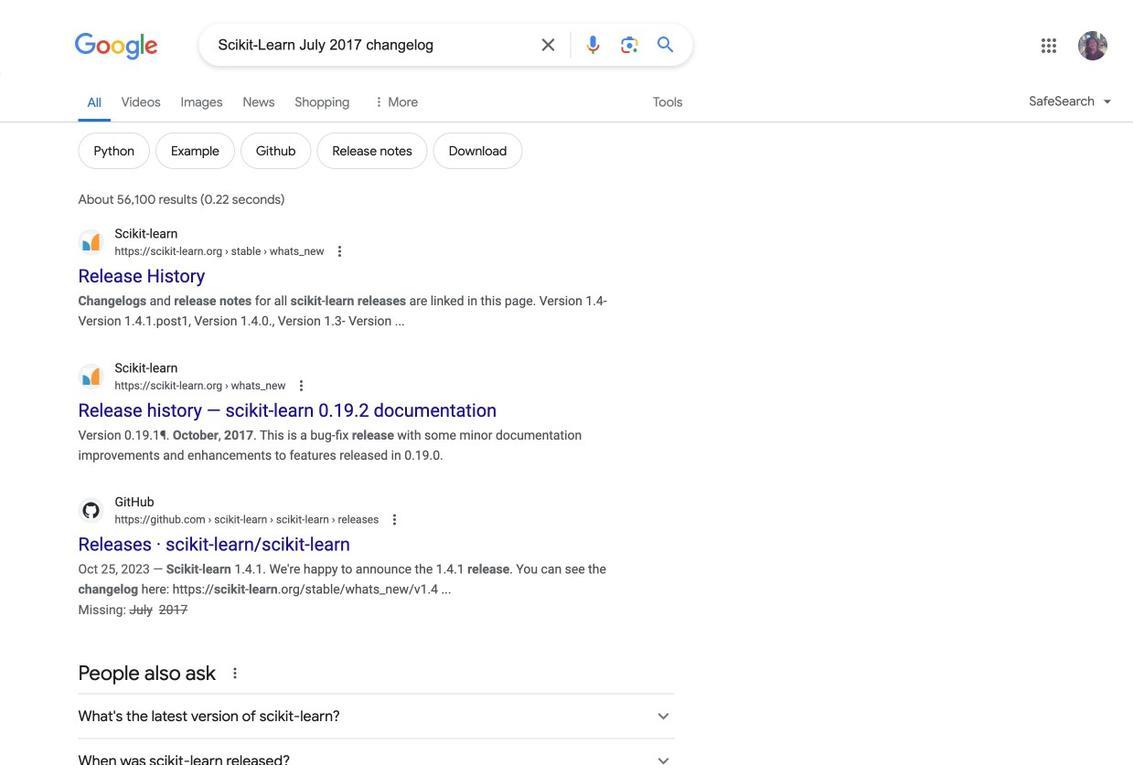 Task type: vqa. For each thing, say whether or not it's contained in the screenshot.
bottom Add stop icon
no



Task type: locate. For each thing, give the bounding box(es) containing it.
None text field
[[222, 245, 324, 258], [115, 378, 286, 394], [222, 379, 286, 392], [115, 512, 379, 528], [222, 245, 324, 258], [115, 378, 286, 394], [222, 379, 286, 392], [115, 512, 379, 528]]

search by voice image
[[582, 34, 604, 56]]

navigation
[[0, 80, 1133, 180]]

google image
[[75, 33, 159, 60]]

None text field
[[115, 243, 324, 260], [205, 514, 379, 526], [115, 243, 324, 260], [205, 514, 379, 526]]

search by image image
[[619, 34, 641, 56]]

Search text field
[[218, 35, 526, 58]]

None search field
[[0, 23, 693, 66]]



